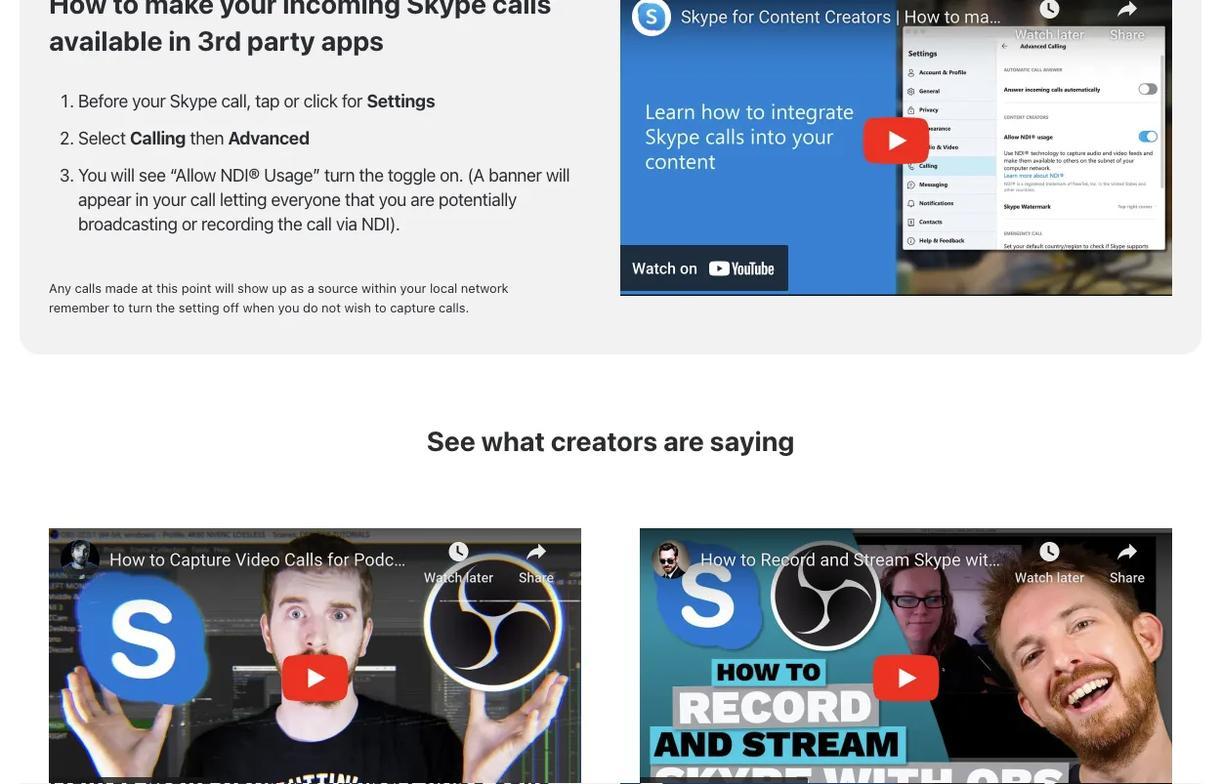 Task type: locate. For each thing, give the bounding box(es) containing it.
0 vertical spatial are
[[411, 189, 435, 210]]

1 horizontal spatial turn
[[324, 165, 355, 186]]

turn down at
[[128, 300, 152, 315]]

your inside "any calls made at this point will show up as a source within your local network remember to turn the setting off when you do not wish to capture calls."
[[400, 281, 426, 295]]

0 horizontal spatial skype
[[170, 90, 217, 111]]

1 horizontal spatial the
[[278, 214, 302, 235]]

1 horizontal spatial are
[[664, 425, 704, 457]]

call down "allow
[[190, 189, 216, 210]]

your up capture
[[400, 281, 426, 295]]

within
[[362, 281, 397, 295]]

will up off
[[215, 281, 234, 295]]

0 vertical spatial the
[[359, 165, 384, 186]]

skype inside how to make your incoming skype calls available in 3rd party apps
[[407, 0, 487, 20]]

1 horizontal spatial calls
[[492, 0, 552, 20]]

the down everyone
[[278, 214, 302, 235]]

what
[[481, 425, 545, 457]]

1 horizontal spatial you
[[379, 189, 407, 210]]

0 horizontal spatial turn
[[128, 300, 152, 315]]

will left see
[[111, 165, 135, 186]]

to
[[113, 0, 139, 20], [113, 300, 125, 315], [375, 300, 387, 315]]

capture
[[390, 300, 435, 315]]

or
[[284, 90, 299, 111], [182, 214, 197, 235]]

1 vertical spatial you
[[278, 300, 299, 315]]

your
[[220, 0, 277, 20], [132, 90, 166, 111], [153, 189, 186, 210], [400, 281, 426, 295]]

1 vertical spatial call
[[307, 214, 332, 235]]

in inside how to make your incoming skype calls available in 3rd party apps
[[168, 24, 191, 57]]

show
[[238, 281, 269, 295]]

0 vertical spatial skype
[[407, 0, 487, 20]]

calls
[[492, 0, 552, 20], [75, 281, 102, 295]]

call left via
[[307, 214, 332, 235]]

0 vertical spatial you
[[379, 189, 407, 210]]

your inside how to make your incoming skype calls available in 3rd party apps
[[220, 0, 277, 20]]

turn inside "any calls made at this point will show up as a source within your local network remember to turn the setting off when you do not wish to capture calls."
[[128, 300, 152, 315]]

click
[[304, 90, 338, 111]]

creators
[[551, 425, 658, 457]]

made
[[105, 281, 138, 295]]

1 vertical spatial are
[[664, 425, 704, 457]]

your up the 3rd
[[220, 0, 277, 20]]

will
[[111, 165, 135, 186], [546, 165, 570, 186], [215, 281, 234, 295]]

the inside "any calls made at this point will show up as a source within your local network remember to turn the setting off when you do not wish to capture calls."
[[156, 300, 175, 315]]

0 horizontal spatial call
[[190, 189, 216, 210]]

in inside the you will see "allow ndi® usage" turn the toggle on. (a banner will appear in your call letting everyone that you are potentially broadcasting or recording the call via ndi).
[[135, 189, 148, 210]]

how to make your incoming skype calls available in 3rd party apps
[[49, 0, 552, 57]]

3rd
[[197, 24, 241, 57]]

recording
[[201, 214, 274, 235]]

you
[[379, 189, 407, 210], [278, 300, 299, 315]]

0 vertical spatial in
[[168, 24, 191, 57]]

1 vertical spatial or
[[182, 214, 197, 235]]

as
[[291, 281, 304, 295]]

are
[[411, 189, 435, 210], [664, 425, 704, 457]]

0 horizontal spatial the
[[156, 300, 175, 315]]

1 horizontal spatial will
[[215, 281, 234, 295]]

2 vertical spatial the
[[156, 300, 175, 315]]

you inside the you will see "allow ndi® usage" turn the toggle on. (a banner will appear in your call letting everyone that you are potentially broadcasting or recording the call via ndi).
[[379, 189, 407, 210]]

0 horizontal spatial you
[[278, 300, 299, 315]]

skype
[[407, 0, 487, 20], [170, 90, 217, 111]]

1 horizontal spatial or
[[284, 90, 299, 111]]

0 vertical spatial call
[[190, 189, 216, 210]]

to up available at the top left of page
[[113, 0, 139, 20]]

turn up that
[[324, 165, 355, 186]]

are down toggle on the top left of page
[[411, 189, 435, 210]]

letting
[[220, 189, 267, 210]]

1 vertical spatial in
[[135, 189, 148, 210]]

up
[[272, 281, 287, 295]]

0 vertical spatial or
[[284, 90, 299, 111]]

0 vertical spatial turn
[[324, 165, 355, 186]]

will right the 'banner' at the left of page
[[546, 165, 570, 186]]

0 horizontal spatial are
[[411, 189, 435, 210]]

or left recording
[[182, 214, 197, 235]]

1 vertical spatial calls
[[75, 281, 102, 295]]

your up 'calling'
[[132, 90, 166, 111]]

potentially
[[439, 189, 517, 210]]

broadcasting
[[78, 214, 178, 235]]

off
[[223, 300, 239, 315]]

in down make at the top
[[168, 24, 191, 57]]

1 vertical spatial the
[[278, 214, 302, 235]]

toggle
[[388, 165, 436, 186]]

0 horizontal spatial or
[[182, 214, 197, 235]]

or inside the you will see "allow ndi® usage" turn the toggle on. (a banner will appear in your call letting everyone that you are potentially broadcasting or recording the call via ndi).
[[182, 214, 197, 235]]

local
[[430, 281, 458, 295]]

when
[[243, 300, 275, 315]]

any calls made at this point will show up as a source within your local network remember to turn the setting off when you do not wish to capture calls.
[[49, 281, 509, 315]]

or right tap
[[284, 90, 299, 111]]

before your skype call, tap or click for settings
[[78, 90, 435, 111]]

0 horizontal spatial in
[[135, 189, 148, 210]]

1 horizontal spatial in
[[168, 24, 191, 57]]

wish
[[344, 300, 371, 315]]

to down made
[[113, 300, 125, 315]]

your down see
[[153, 189, 186, 210]]

you down as
[[278, 300, 299, 315]]

saying
[[710, 425, 795, 457]]

in down see
[[135, 189, 148, 210]]

settings
[[367, 90, 435, 111]]

1 horizontal spatial skype
[[407, 0, 487, 20]]

are left saying
[[664, 425, 704, 457]]

1 vertical spatial turn
[[128, 300, 152, 315]]

1 horizontal spatial call
[[307, 214, 332, 235]]

calls inside how to make your incoming skype calls available in 3rd party apps
[[492, 0, 552, 20]]

2 horizontal spatial the
[[359, 165, 384, 186]]

the
[[359, 165, 384, 186], [278, 214, 302, 235], [156, 300, 175, 315]]

select
[[78, 128, 126, 149]]

0 horizontal spatial calls
[[75, 281, 102, 295]]

0 vertical spatial calls
[[492, 0, 552, 20]]

the up that
[[359, 165, 384, 186]]

turn inside the you will see "allow ndi® usage" turn the toggle on. (a banner will appear in your call letting everyone that you are potentially broadcasting or recording the call via ndi).
[[324, 165, 355, 186]]

the down this
[[156, 300, 175, 315]]

in
[[168, 24, 191, 57], [135, 189, 148, 210]]

calls inside "any calls made at this point will show up as a source within your local network remember to turn the setting off when you do not wish to capture calls."
[[75, 281, 102, 295]]

you up ndi).
[[379, 189, 407, 210]]

call
[[190, 189, 216, 210], [307, 214, 332, 235]]

turn
[[324, 165, 355, 186], [128, 300, 152, 315]]

tap
[[255, 90, 280, 111]]



Task type: describe. For each thing, give the bounding box(es) containing it.
select calling then advanced
[[78, 128, 310, 149]]

see what creators are saying
[[427, 425, 795, 457]]

setting
[[179, 300, 219, 315]]

network
[[461, 281, 509, 295]]

at
[[141, 281, 153, 295]]

not
[[322, 300, 341, 315]]

calling
[[130, 128, 186, 149]]

source
[[318, 281, 358, 295]]

to down within
[[375, 300, 387, 315]]

this
[[156, 281, 178, 295]]

advanced
[[228, 128, 310, 149]]

to inside how to make your incoming skype calls available in 3rd party apps
[[113, 0, 139, 20]]

before
[[78, 90, 128, 111]]

point
[[181, 281, 212, 295]]

calls.
[[439, 300, 469, 315]]

you
[[78, 165, 107, 186]]

usage"
[[264, 165, 320, 186]]

do
[[303, 300, 318, 315]]

(a
[[468, 165, 485, 186]]

on.
[[440, 165, 464, 186]]

see
[[139, 165, 166, 186]]

party
[[247, 24, 315, 57]]

everyone
[[271, 189, 341, 210]]

your inside the you will see "allow ndi® usage" turn the toggle on. (a banner will appear in your call letting everyone that you are potentially broadcasting or recording the call via ndi).
[[153, 189, 186, 210]]

see
[[427, 425, 476, 457]]

for
[[342, 90, 363, 111]]

0 horizontal spatial will
[[111, 165, 135, 186]]

appear
[[78, 189, 131, 210]]

remember
[[49, 300, 109, 315]]

you will see "allow ndi® usage" turn the toggle on. (a banner will appear in your call letting everyone that you are potentially broadcasting or recording the call via ndi).
[[78, 165, 570, 235]]

via
[[336, 214, 357, 235]]

incoming
[[283, 0, 401, 20]]

that
[[345, 189, 375, 210]]

1 vertical spatial skype
[[170, 90, 217, 111]]

you inside "any calls made at this point will show up as a source within your local network remember to turn the setting off when you do not wish to capture calls."
[[278, 300, 299, 315]]

then
[[190, 128, 224, 149]]

how
[[49, 0, 107, 20]]

available
[[49, 24, 163, 57]]

call,
[[221, 90, 251, 111]]

"allow
[[170, 165, 216, 186]]

a
[[308, 281, 315, 295]]

ndi®
[[220, 165, 260, 186]]

banner
[[489, 165, 542, 186]]

2 horizontal spatial will
[[546, 165, 570, 186]]

ndi).
[[362, 214, 400, 235]]

any
[[49, 281, 71, 295]]

will inside "any calls made at this point will show up as a source within your local network remember to turn the setting off when you do not wish to capture calls."
[[215, 281, 234, 295]]

are inside the you will see "allow ndi® usage" turn the toggle on. (a banner will appear in your call letting everyone that you are potentially broadcasting or recording the call via ndi).
[[411, 189, 435, 210]]

make
[[145, 0, 214, 20]]

apps
[[321, 24, 384, 57]]



Task type: vqa. For each thing, say whether or not it's contained in the screenshot.
the calls.
yes



